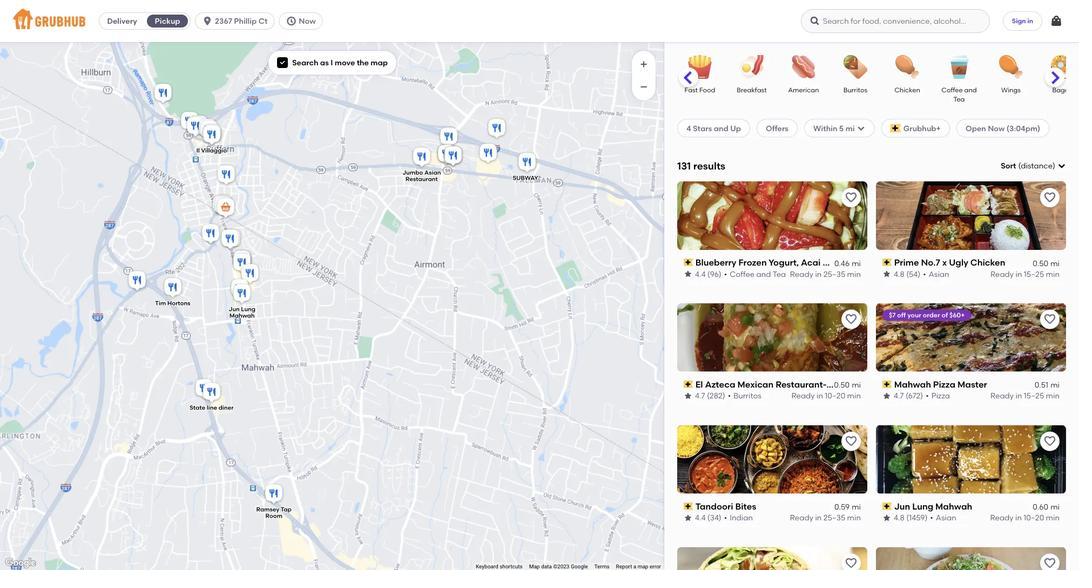 Task type: describe. For each thing, give the bounding box(es) containing it.
star icon image for blueberry frozen yogurt, acai bowl, smoothie and bubble tea
[[684, 270, 693, 279]]

)
[[1053, 161, 1056, 170]]

bagels image
[[1044, 55, 1079, 79]]

open now (3:04pm)
[[966, 124, 1041, 133]]

0 horizontal spatial coffee
[[730, 270, 755, 279]]

tandoori bites
[[696, 501, 757, 512]]

0.60 mi
[[1033, 503, 1060, 512]]

data
[[541, 564, 552, 570]]

bubble
[[909, 257, 940, 268]]

no.7
[[921, 257, 940, 268]]

line
[[207, 404, 217, 412]]

room
[[266, 513, 282, 520]]

el azteca mexican restaurant-mahwah
[[696, 379, 864, 390]]

keyboard shortcuts
[[476, 564, 523, 570]]

subway®
[[513, 175, 541, 182]]

keyboard
[[476, 564, 499, 570]]

tim
[[155, 300, 166, 307]]

map data ©2023 google
[[529, 564, 588, 570]]

indian
[[730, 514, 753, 523]]

and left the "up"
[[714, 124, 729, 133]]

save this restaurant button for "prime no.7 x ugly chicken logo"
[[1041, 188, 1060, 207]]

• coffee and tea
[[724, 270, 786, 279]]

2367
[[215, 16, 232, 26]]

prime no.7 x ugly chicken image
[[231, 249, 253, 273]]

il
[[196, 147, 200, 154]]

none field containing sort
[[1001, 160, 1066, 171]]

and up 4.8 (54)
[[891, 257, 907, 268]]

save this restaurant image for bites
[[845, 435, 858, 448]]

0.50 mi for prime no.7 x ugly chicken
[[1033, 259, 1060, 268]]

subscription pass image for el azteca mexican restaurant-mahwah
[[684, 381, 694, 388]]

now button
[[279, 12, 327, 30]]

star icon image for tandoori bites
[[684, 514, 693, 523]]

save this restaurant button for jun lung mahwah  logo
[[1041, 432, 1060, 451]]

coffee inside coffee and tea
[[942, 86, 963, 94]]

min for yogurt,
[[847, 270, 861, 279]]

offers
[[766, 124, 789, 133]]

fast food image
[[681, 55, 719, 79]]

sq pizza image
[[193, 378, 215, 401]]

ramsey tap room image
[[263, 483, 285, 507]]

save this restaurant image for el azteca mexican restaurant-mahwah
[[845, 313, 858, 326]]

subscription pass image for mahwah pizza master
[[883, 381, 892, 388]]

• indian
[[724, 514, 753, 523]]

0.50 mi for el azteca mexican restaurant-mahwah
[[834, 381, 861, 390]]

longfellow's coffee image
[[219, 228, 241, 252]]

el
[[696, 379, 703, 390]]

now inside now button
[[299, 16, 316, 26]]

chicken image
[[889, 55, 927, 79]]

lung inside tim hortons jun lung mahwah
[[241, 306, 256, 313]]

smoothie
[[848, 257, 888, 268]]

1 horizontal spatial burritos
[[844, 86, 868, 94]]

jersey mike's subs image
[[442, 145, 464, 169]]

4.4 (34)
[[695, 514, 722, 523]]

svg image right 5
[[857, 124, 866, 133]]

7 eleven image
[[215, 197, 237, 220]]

save this restaurant image for frozen
[[845, 191, 858, 204]]

report a map error link
[[616, 564, 661, 570]]

ramsey
[[256, 506, 279, 514]]

agave restaurant and lounge image
[[179, 110, 200, 134]]

burritos image
[[837, 55, 875, 79]]

min for mexican
[[847, 392, 861, 401]]

distance
[[1021, 161, 1053, 170]]

4.7 for el
[[695, 392, 705, 401]]

wings image
[[992, 55, 1030, 79]]

map
[[529, 564, 540, 570]]

(96)
[[708, 270, 722, 279]]

acai
[[801, 257, 821, 268]]

breakfast
[[737, 86, 767, 94]]

your
[[908, 312, 922, 319]]

yogurt,
[[769, 257, 799, 268]]

state
[[190, 404, 205, 412]]

0 horizontal spatial chicken
[[895, 86, 920, 94]]

il villaggio
[[196, 147, 227, 154]]

el azteca mexican restaurant-mahwah logo image
[[677, 303, 868, 372]]

report a map error
[[616, 564, 661, 570]]

rella cafe image
[[486, 117, 508, 141]]

open
[[966, 124, 986, 133]]

4.7 (672)
[[894, 392, 923, 401]]

min for mahwah
[[1046, 514, 1060, 523]]

asian for jun
[[936, 514, 957, 523]]

0.51
[[1035, 381, 1049, 390]]

subscription pass image for prime no.7 x ugly chicken
[[883, 259, 892, 266]]

(672)
[[906, 392, 923, 401]]

min for master
[[1046, 392, 1060, 401]]

diner
[[219, 404, 234, 412]]

pizza for •
[[932, 392, 950, 401]]

hacienda don manuel image
[[197, 117, 218, 141]]

as
[[320, 58, 329, 67]]

10–20 for el azteca mexican restaurant-mahwah
[[825, 392, 846, 401]]

report
[[616, 564, 632, 570]]

azteca
[[705, 379, 736, 390]]

nonna's pizza & restaurant image
[[211, 194, 232, 218]]

master
[[958, 379, 987, 390]]

1 vertical spatial chicken
[[971, 257, 1006, 268]]

bubbakoo's burritos image
[[213, 195, 234, 219]]

svg image right ")"
[[1058, 162, 1066, 170]]

4.8 for prime no.7 x ugly chicken
[[894, 270, 905, 279]]

i
[[331, 58, 333, 67]]

star icon image for jun lung mahwah
[[883, 514, 891, 523]]

ready for tandoori bites
[[790, 514, 814, 523]]

tim hortons jun lung mahwah
[[155, 300, 256, 319]]

131 results
[[677, 160, 726, 172]]

save this restaurant button for longfellow's coffee logo
[[1041, 554, 1060, 571]]

keyboard shortcuts button
[[476, 563, 523, 571]]

0.50 for chicken
[[1033, 259, 1049, 268]]

tea inside coffee and tea
[[954, 95, 965, 103]]

(
[[1019, 161, 1021, 170]]

sushi bada image
[[198, 119, 220, 143]]

• for pizza
[[926, 392, 929, 401]]

bagels
[[1053, 86, 1074, 94]]

4.4 for tandoori bites
[[695, 514, 706, 523]]

• asian for mahwah
[[930, 514, 957, 523]]

ready in 15–25 min for mahwah pizza master
[[991, 392, 1060, 401]]

4
[[687, 124, 691, 133]]

Search for food, convenience, alcohol... search field
[[801, 9, 990, 33]]

(282)
[[707, 392, 725, 401]]

move
[[335, 58, 355, 67]]

sign
[[1012, 17, 1026, 25]]

mason jar image
[[126, 270, 148, 293]]

pickup
[[155, 16, 180, 26]]

delivery button
[[99, 12, 145, 30]]

state line diner image
[[201, 381, 223, 405]]

save this restaurant button for chicken & rib crib logo
[[842, 554, 861, 571]]

hortons
[[167, 300, 190, 307]]

el azteca mexican restaurant-mahwah image
[[231, 249, 253, 273]]

• for bites
[[724, 514, 727, 523]]

4.7 (282)
[[695, 392, 725, 401]]

2367 phillip ct button
[[195, 12, 279, 30]]

min for x
[[1046, 270, 1060, 279]]

prime
[[894, 257, 919, 268]]

blueberry
[[696, 257, 737, 268]]

0.59 mi
[[835, 503, 861, 512]]

©2023
[[553, 564, 570, 570]]

5
[[839, 124, 844, 133]]

2 vertical spatial save this restaurant image
[[1044, 557, 1057, 570]]

fast food
[[685, 86, 716, 94]]

2367 phillip ct
[[215, 16, 268, 26]]

state line diner
[[190, 404, 234, 412]]

in for blueberry frozen yogurt, acai bowl, smoothie and bubble tea
[[815, 270, 822, 279]]

1 vertical spatial map
[[638, 564, 649, 570]]

tap
[[281, 506, 292, 514]]

wings
[[1002, 86, 1021, 94]]

ready in 10–20 min for jun lung mahwah
[[991, 514, 1060, 523]]

within 5 mi
[[814, 124, 855, 133]]

0.46 mi
[[835, 259, 861, 268]]

shortcuts
[[500, 564, 523, 570]]

10–20 for jun lung mahwah
[[1024, 514, 1044, 523]]

ready in 25–35 min for bites
[[790, 514, 861, 523]]

0.59
[[835, 503, 850, 512]]

star icon image for prime no.7 x ugly chicken
[[883, 270, 891, 279]]



Task type: locate. For each thing, give the bounding box(es) containing it.
asian down the jun lung mahwah
[[936, 514, 957, 523]]

0 vertical spatial jun
[[229, 306, 240, 313]]

in for mahwah pizza master
[[1016, 392, 1022, 401]]

food
[[700, 86, 716, 94]]

0.46
[[835, 259, 850, 268]]

in for prime no.7 x ugly chicken
[[1016, 270, 1022, 279]]

coffee down the coffee and tea image
[[942, 86, 963, 94]]

0 horizontal spatial ready in 10–20 min
[[792, 392, 861, 401]]

1 15–25 from the top
[[1024, 270, 1044, 279]]

4.4 left (34)
[[695, 514, 706, 523]]

1 vertical spatial 10–20
[[1024, 514, 1044, 523]]

ready for mahwah pizza master
[[991, 392, 1014, 401]]

0 vertical spatial 4.4
[[695, 270, 706, 279]]

svg image left search
[[279, 60, 286, 66]]

frozen
[[739, 257, 767, 268]]

0 horizontal spatial now
[[299, 16, 316, 26]]

in for el azteca mexican restaurant-mahwah
[[817, 392, 823, 401]]

0 vertical spatial ready in 10–20 min
[[792, 392, 861, 401]]

jun up 4.8 (1459)
[[894, 501, 910, 512]]

subscription pass image for blueberry frozen yogurt, acai bowl, smoothie and bubble tea
[[684, 259, 694, 266]]

burritos
[[844, 86, 868, 94], [734, 392, 762, 401]]

mahwah pizza master image
[[231, 252, 253, 276]]

pizza down mahwah pizza master on the right of page
[[932, 392, 950, 401]]

svg image
[[202, 16, 213, 26], [279, 60, 286, 66], [857, 124, 866, 133], [1058, 162, 1066, 170]]

0 vertical spatial burritos
[[844, 86, 868, 94]]

tea down yogurt,
[[773, 270, 786, 279]]

0 vertical spatial 15–25
[[1024, 270, 1044, 279]]

25–35 for frozen
[[824, 270, 846, 279]]

ready for prime no.7 x ugly chicken
[[991, 270, 1014, 279]]

tandoori bites logo image
[[677, 425, 868, 494]]

google
[[571, 564, 588, 570]]

star icon image for el azteca mexican restaurant-mahwah
[[684, 392, 693, 401]]

2 4.7 from the left
[[894, 392, 904, 401]]

save this restaurant image
[[1044, 191, 1057, 204], [845, 313, 858, 326], [1044, 557, 1057, 570]]

longfellow's coffee logo image
[[876, 548, 1066, 571]]

bites
[[736, 501, 757, 512]]

ready for el azteca mexican restaurant-mahwah
[[792, 392, 815, 401]]

4.8
[[894, 270, 905, 279], [894, 514, 905, 523]]

star icon image left '4.4 (34)'
[[684, 514, 693, 523]]

1 horizontal spatial 0.50 mi
[[1033, 259, 1060, 268]]

guacamole mexican grill image
[[436, 143, 458, 167]]

2 4.8 from the top
[[894, 514, 905, 523]]

jun inside tim hortons jun lung mahwah
[[229, 306, 240, 313]]

1 horizontal spatial lung
[[913, 501, 934, 512]]

• right (34)
[[724, 514, 727, 523]]

• down the jun lung mahwah
[[930, 514, 933, 523]]

mi
[[846, 124, 855, 133], [852, 259, 861, 268], [1051, 259, 1060, 268], [852, 381, 861, 390], [1051, 381, 1060, 390], [852, 503, 861, 512], [1051, 503, 1060, 512]]

lung up (1459) on the bottom of the page
[[913, 501, 934, 512]]

1 vertical spatial ready in 10–20 min
[[991, 514, 1060, 523]]

• asian down no.7
[[923, 270, 950, 279]]

2 ready in 25–35 min from the top
[[790, 514, 861, 523]]

within
[[814, 124, 838, 133]]

$60+
[[950, 312, 965, 319]]

a
[[634, 564, 637, 570]]

25–35 for bites
[[824, 514, 846, 523]]

0 horizontal spatial burritos
[[734, 392, 762, 401]]

1 4.8 from the top
[[894, 270, 905, 279]]

• for lung
[[930, 514, 933, 523]]

subscription pass image for jun lung mahwah
[[883, 503, 892, 510]]

chicken & rib crib image
[[221, 228, 243, 252]]

liquorland - image
[[478, 142, 499, 166]]

prime no.7 x ugly chicken
[[894, 257, 1006, 268]]

1 vertical spatial asian
[[929, 270, 950, 279]]

coffee and tea
[[942, 86, 977, 103]]

ready in 25–35 min down 0.59
[[790, 514, 861, 523]]

2 horizontal spatial svg image
[[1050, 15, 1063, 28]]

4 stars and up
[[687, 124, 741, 133]]

subscription pass image left el
[[684, 381, 694, 388]]

2 vertical spatial tea
[[773, 270, 786, 279]]

• right (672)
[[926, 392, 929, 401]]

villaggio
[[201, 147, 227, 154]]

2 15–25 from the top
[[1024, 392, 1044, 401]]

1 vertical spatial ready in 15–25 min
[[991, 392, 1060, 401]]

ready in 25–35 min
[[790, 270, 861, 279], [790, 514, 861, 523]]

subscription pass image right 0.59 mi
[[883, 503, 892, 510]]

tea down the coffee and tea image
[[954, 95, 965, 103]]

1 vertical spatial 0.50 mi
[[834, 381, 861, 390]]

• right (96)
[[724, 270, 727, 279]]

order
[[923, 312, 940, 319]]

0 horizontal spatial jun
[[229, 306, 240, 313]]

1 vertical spatial 25–35
[[824, 514, 846, 523]]

subscription pass image left mahwah pizza master on the right of page
[[883, 381, 892, 388]]

terms
[[595, 564, 610, 570]]

star icon image left 4.8 (1459)
[[883, 514, 891, 523]]

min
[[847, 270, 861, 279], [1046, 270, 1060, 279], [847, 392, 861, 401], [1046, 392, 1060, 401], [847, 514, 861, 523], [1046, 514, 1060, 523]]

0 vertical spatial 0.50
[[1033, 259, 1049, 268]]

fink's bbq and cheesesteak roadhouse image
[[152, 82, 174, 106]]

2 ready in 15–25 min from the top
[[991, 392, 1060, 401]]

svg image left 2367
[[202, 16, 213, 26]]

10–20
[[825, 392, 846, 401], [1024, 514, 1044, 523]]

imperial dynasty image
[[212, 193, 234, 217]]

0 vertical spatial 4.8
[[894, 270, 905, 279]]

1 vertical spatial 0.50
[[834, 381, 850, 390]]

main navigation navigation
[[0, 0, 1079, 42]]

star icon image left "4.7 (672)"
[[883, 392, 891, 401]]

• for azteca
[[728, 392, 731, 401]]

coffee and tea image
[[941, 55, 978, 79]]

prime no.7 x ugly chicken logo image
[[876, 181, 1066, 250]]

4.8 (1459)
[[894, 514, 928, 523]]

panera bread image
[[438, 126, 460, 150]]

• asian down the jun lung mahwah
[[930, 514, 957, 523]]

chicken down chicken image
[[895, 86, 920, 94]]

breakfast image
[[733, 55, 771, 79]]

jun down tandoori bites icon
[[229, 306, 240, 313]]

save this restaurant image
[[845, 191, 858, 204], [1044, 313, 1057, 326], [845, 435, 858, 448], [1044, 435, 1057, 448], [845, 557, 858, 570]]

subway® image
[[516, 151, 538, 175]]

mexican
[[738, 379, 774, 390]]

1 vertical spatial 15–25
[[1024, 392, 1044, 401]]

1 vertical spatial tea
[[941, 257, 957, 268]]

1 vertical spatial now
[[988, 124, 1005, 133]]

1 horizontal spatial subscription pass image
[[883, 259, 892, 266]]

131
[[677, 160, 691, 172]]

stars
[[693, 124, 712, 133]]

0.50 mi
[[1033, 259, 1060, 268], [834, 381, 861, 390]]

0.50
[[1033, 259, 1049, 268], [834, 381, 850, 390]]

ready in 15–25 min
[[991, 270, 1060, 279], [991, 392, 1060, 401]]

blueberry frozen yogurt, acai bowl, smoothie and bubble tea image
[[239, 263, 261, 286]]

star icon image for mahwah pizza master
[[883, 392, 891, 401]]

asian for prime
[[929, 270, 950, 279]]

map region
[[0, 30, 722, 571]]

mahwah
[[230, 312, 255, 319], [827, 379, 864, 390], [894, 379, 931, 390], [936, 501, 973, 512]]

4.4 (96)
[[695, 270, 722, 279]]

svg image inside "2367 phillip ct" "button"
[[202, 16, 213, 26]]

0 vertical spatial coffee
[[942, 86, 963, 94]]

now right "open"
[[988, 124, 1005, 133]]

jun lung mahwah
[[894, 501, 973, 512]]

in for tandoori bites
[[815, 514, 822, 523]]

25–35 down bowl,
[[824, 270, 846, 279]]

1 vertical spatial save this restaurant image
[[845, 313, 858, 326]]

0 vertical spatial subscription pass image
[[883, 259, 892, 266]]

save this restaurant button
[[842, 188, 861, 207], [1041, 188, 1060, 207], [842, 310, 861, 329], [1041, 310, 1060, 329], [842, 432, 861, 451], [1041, 432, 1060, 451], [842, 554, 861, 571], [1041, 554, 1060, 571]]

burritos down the mexican at right bottom
[[734, 392, 762, 401]]

25–35 down 0.59
[[824, 514, 846, 523]]

star icon image left 4.8 (54)
[[883, 270, 891, 279]]

1 vertical spatial burritos
[[734, 392, 762, 401]]

svg image
[[1050, 15, 1063, 28], [286, 16, 297, 26], [810, 16, 821, 26]]

0 horizontal spatial 0.50
[[834, 381, 850, 390]]

4.4 left (96)
[[695, 270, 706, 279]]

0 horizontal spatial 4.7
[[695, 392, 705, 401]]

tea right no.7
[[941, 257, 957, 268]]

map
[[371, 58, 388, 67], [638, 564, 649, 570]]

4.8 left (1459) on the bottom of the page
[[894, 514, 905, 523]]

2 25–35 from the top
[[824, 514, 846, 523]]

novino ristorante image
[[200, 223, 222, 246]]

error
[[650, 564, 661, 570]]

asian down x
[[929, 270, 950, 279]]

ready in 15–25 min for prime no.7 x ugly chicken
[[991, 270, 1060, 279]]

chicken right ugly
[[971, 257, 1006, 268]]

0 vertical spatial tea
[[954, 95, 965, 103]]

mi for mahwah
[[1051, 503, 1060, 512]]

sarinas afghan cuisine image
[[202, 123, 223, 146]]

4.8 for jun lung mahwah
[[894, 514, 905, 523]]

sign in
[[1012, 17, 1033, 25]]

• right (54)
[[923, 270, 926, 279]]

0.50 for mahwah
[[834, 381, 850, 390]]

coffee
[[942, 86, 963, 94], [730, 270, 755, 279]]

mamamias image
[[436, 143, 458, 167]]

0 horizontal spatial 10–20
[[825, 392, 846, 401]]

pizza
[[933, 379, 956, 390], [932, 392, 950, 401]]

jumbo asian restaurant
[[403, 169, 441, 183]]

star icon image left 4.4 (96)
[[684, 270, 693, 279]]

now up search
[[299, 16, 316, 26]]

restaurant
[[406, 175, 438, 183]]

jumbo
[[403, 169, 423, 176]]

0 vertical spatial chicken
[[895, 86, 920, 94]]

subscription pass image left prime
[[883, 259, 892, 266]]

tim hortons image
[[162, 277, 184, 300]]

ramsey tap room
[[256, 506, 292, 520]]

1 ready in 25–35 min from the top
[[790, 270, 861, 279]]

in for jun lung mahwah
[[1016, 514, 1022, 523]]

1 vertical spatial subscription pass image
[[684, 503, 694, 510]]

lung
[[241, 306, 256, 313], [913, 501, 934, 512]]

• right the (282)
[[728, 392, 731, 401]]

off
[[898, 312, 906, 319]]

save this restaurant image for lung
[[1044, 435, 1057, 448]]

map right the
[[371, 58, 388, 67]]

subscription pass image
[[684, 259, 694, 266], [684, 381, 694, 388], [883, 381, 892, 388], [883, 503, 892, 510]]

1 horizontal spatial 4.7
[[894, 392, 904, 401]]

tandoori bites image
[[229, 278, 251, 301]]

(1459)
[[907, 514, 928, 523]]

1 horizontal spatial 0.50
[[1033, 259, 1049, 268]]

now
[[299, 16, 316, 26], [988, 124, 1005, 133]]

mahwah inside tim hortons jun lung mahwah
[[230, 312, 255, 319]]

jv burger image
[[442, 145, 464, 169]]

mi for yogurt,
[[852, 259, 861, 268]]

search
[[292, 58, 318, 67]]

star icon image
[[684, 270, 693, 279], [883, 270, 891, 279], [684, 392, 693, 401], [883, 392, 891, 401], [684, 514, 693, 523], [883, 514, 891, 523]]

None field
[[1001, 160, 1066, 171]]

• for no.7
[[923, 270, 926, 279]]

1 vertical spatial 4.8
[[894, 514, 905, 523]]

subscription pass image left 'tandoori'
[[684, 503, 694, 510]]

15–25 for mahwah pizza master
[[1024, 392, 1044, 401]]

0 horizontal spatial svg image
[[286, 16, 297, 26]]

ready in 25–35 min for frozen
[[790, 270, 861, 279]]

b-balls meatballs image
[[216, 164, 237, 187]]

0 vertical spatial ready in 15–25 min
[[991, 270, 1060, 279]]

ready in 10–20 min down restaurant-
[[792, 392, 861, 401]]

ugly
[[949, 257, 969, 268]]

0 vertical spatial • asian
[[923, 270, 950, 279]]

1 vertical spatial ready in 25–35 min
[[790, 514, 861, 523]]

svg image right sign in button
[[1050, 15, 1063, 28]]

grubhub+
[[904, 124, 941, 133]]

0 horizontal spatial map
[[371, 58, 388, 67]]

• pizza
[[926, 392, 950, 401]]

save this restaurant button for blueberry frozen yogurt, acai bowl, smoothie and bubble tea  logo
[[842, 188, 861, 207]]

4.7 left (672)
[[894, 392, 904, 401]]

1 ready in 15–25 min from the top
[[991, 270, 1060, 279]]

1 horizontal spatial jun
[[894, 501, 910, 512]]

blueberry frozen yogurt, acai bowl, smoothie and bubble tea  logo image
[[677, 181, 868, 250]]

1 horizontal spatial coffee
[[942, 86, 963, 94]]

restaurant-
[[776, 379, 827, 390]]

1 vertical spatial coffee
[[730, 270, 755, 279]]

(3:04pm)
[[1007, 124, 1041, 133]]

(54)
[[907, 270, 921, 279]]

sort ( distance )
[[1001, 161, 1056, 170]]

asian
[[425, 169, 441, 176], [929, 270, 950, 279], [936, 514, 957, 523]]

15–25 for prime no.7 x ugly chicken
[[1024, 270, 1044, 279]]

coffee down frozen
[[730, 270, 755, 279]]

1 4.4 from the top
[[695, 270, 706, 279]]

in inside button
[[1028, 17, 1033, 25]]

0 vertical spatial save this restaurant image
[[1044, 191, 1057, 204]]

ready in 25–35 min down blueberry frozen yogurt, acai bowl, smoothie and bubble tea
[[790, 270, 861, 279]]

1 vertical spatial lung
[[913, 501, 934, 512]]

terms link
[[595, 564, 610, 570]]

ready for jun lung mahwah
[[991, 514, 1014, 523]]

burritos down burritos image
[[844, 86, 868, 94]]

1 horizontal spatial map
[[638, 564, 649, 570]]

svg image right ct
[[286, 16, 297, 26]]

• asian for x
[[923, 270, 950, 279]]

il villaggio image
[[201, 124, 223, 147]]

1 horizontal spatial now
[[988, 124, 1005, 133]]

lung down tandoori bites icon
[[241, 306, 256, 313]]

american
[[788, 86, 819, 94]]

svg image up american image
[[810, 16, 821, 26]]

mahwah pizza master logo image
[[876, 303, 1066, 372]]

asian right the jumbo
[[425, 169, 441, 176]]

pizza for mahwah
[[933, 379, 956, 390]]

0 vertical spatial lung
[[241, 306, 256, 313]]

plus icon image
[[639, 59, 649, 70]]

4.4 for blueberry frozen yogurt, acai bowl, smoothie and bubble tea
[[695, 270, 706, 279]]

2 4.4 from the top
[[695, 514, 706, 523]]

save this restaurant button for tandoori bites logo
[[842, 432, 861, 451]]

4.7 for mahwah
[[894, 392, 904, 401]]

pizza up • pizza
[[933, 379, 956, 390]]

0 horizontal spatial 0.50 mi
[[834, 381, 861, 390]]

$7
[[889, 312, 896, 319]]

grubhub plus flag logo image
[[891, 124, 902, 133]]

4.8 down prime
[[894, 270, 905, 279]]

subscription pass image left blueberry
[[684, 259, 694, 266]]

ready in 10–20 min down "0.60" on the right
[[991, 514, 1060, 523]]

minus icon image
[[639, 82, 649, 92]]

1 horizontal spatial ready in 10–20 min
[[991, 514, 1060, 523]]

0 vertical spatial 0.50 mi
[[1033, 259, 1060, 268]]

1 vertical spatial pizza
[[932, 392, 950, 401]]

(34)
[[708, 514, 722, 523]]

1 vertical spatial • asian
[[930, 514, 957, 523]]

0 horizontal spatial subscription pass image
[[684, 503, 694, 510]]

the best diner family restaurant image
[[188, 114, 210, 138]]

1 25–35 from the top
[[824, 270, 846, 279]]

4.7 down el
[[695, 392, 705, 401]]

and down frozen
[[757, 270, 771, 279]]

•
[[724, 270, 727, 279], [923, 270, 926, 279], [728, 392, 731, 401], [926, 392, 929, 401], [724, 514, 727, 523], [930, 514, 933, 523]]

and inside coffee and tea
[[965, 86, 977, 94]]

mahwah pizza master
[[894, 379, 987, 390]]

1 vertical spatial 4.4
[[695, 514, 706, 523]]

mi for master
[[1051, 381, 1060, 390]]

search as i move the map
[[292, 58, 388, 67]]

x
[[943, 257, 947, 268]]

jun lung mahwah  logo image
[[876, 425, 1066, 494]]

2 vertical spatial asian
[[936, 514, 957, 523]]

ready for blueberry frozen yogurt, acai bowl, smoothie and bubble tea
[[790, 270, 814, 279]]

jumbo asian restaurant image
[[411, 146, 433, 170]]

$7 off your order of $60+
[[889, 312, 965, 319]]

0 vertical spatial 25–35
[[824, 270, 846, 279]]

0 horizontal spatial lung
[[241, 306, 256, 313]]

10–20 down "0.60" on the right
[[1024, 514, 1044, 523]]

1 horizontal spatial chicken
[[971, 257, 1006, 268]]

0 vertical spatial ready in 25–35 min
[[790, 270, 861, 279]]

map right a
[[638, 564, 649, 570]]

chicken & rib crib logo image
[[677, 548, 868, 571]]

bowl,
[[823, 257, 846, 268]]

0 vertical spatial asian
[[425, 169, 441, 176]]

asian inside jumbo asian restaurant
[[425, 169, 441, 176]]

and down the coffee and tea image
[[965, 86, 977, 94]]

ready in 10–20 min
[[792, 392, 861, 401], [991, 514, 1060, 523]]

star icon image left 4.7 (282)
[[684, 392, 693, 401]]

subscription pass image
[[883, 259, 892, 266], [684, 503, 694, 510]]

american image
[[785, 55, 823, 79]]

mi for mexican
[[852, 381, 861, 390]]

save this restaurant image for prime no.7 x ugly chicken
[[1044, 191, 1057, 204]]

svg image inside now button
[[286, 16, 297, 26]]

1 vertical spatial jun
[[894, 501, 910, 512]]

jade bistro image
[[185, 115, 206, 139]]

save this restaurant button for el azteca mexican restaurant-mahwah logo
[[842, 310, 861, 329]]

1 horizontal spatial 10–20
[[1024, 514, 1044, 523]]

0 vertical spatial 10–20
[[825, 392, 846, 401]]

google image
[[3, 556, 38, 571]]

subscription pass image for tandoori bites
[[684, 503, 694, 510]]

• for frozen
[[724, 270, 727, 279]]

blueberry frozen yogurt, acai bowl, smoothie and bubble tea
[[696, 257, 957, 268]]

1 horizontal spatial svg image
[[810, 16, 821, 26]]

0 vertical spatial map
[[371, 58, 388, 67]]

10–20 down restaurant-
[[825, 392, 846, 401]]

jun lung mahwah image
[[231, 283, 253, 306]]

mi for x
[[1051, 259, 1060, 268]]

ready in 10–20 min for el azteca mexican restaurant-mahwah
[[792, 392, 861, 401]]

delivery
[[107, 16, 137, 26]]

0 vertical spatial now
[[299, 16, 316, 26]]

4.7
[[695, 392, 705, 401], [894, 392, 904, 401]]

1 4.7 from the left
[[695, 392, 705, 401]]

up
[[731, 124, 741, 133]]

pickup button
[[145, 12, 190, 30]]

0 vertical spatial pizza
[[933, 379, 956, 390]]



Task type: vqa. For each thing, say whether or not it's contained in the screenshot.
topmost 0.93
no



